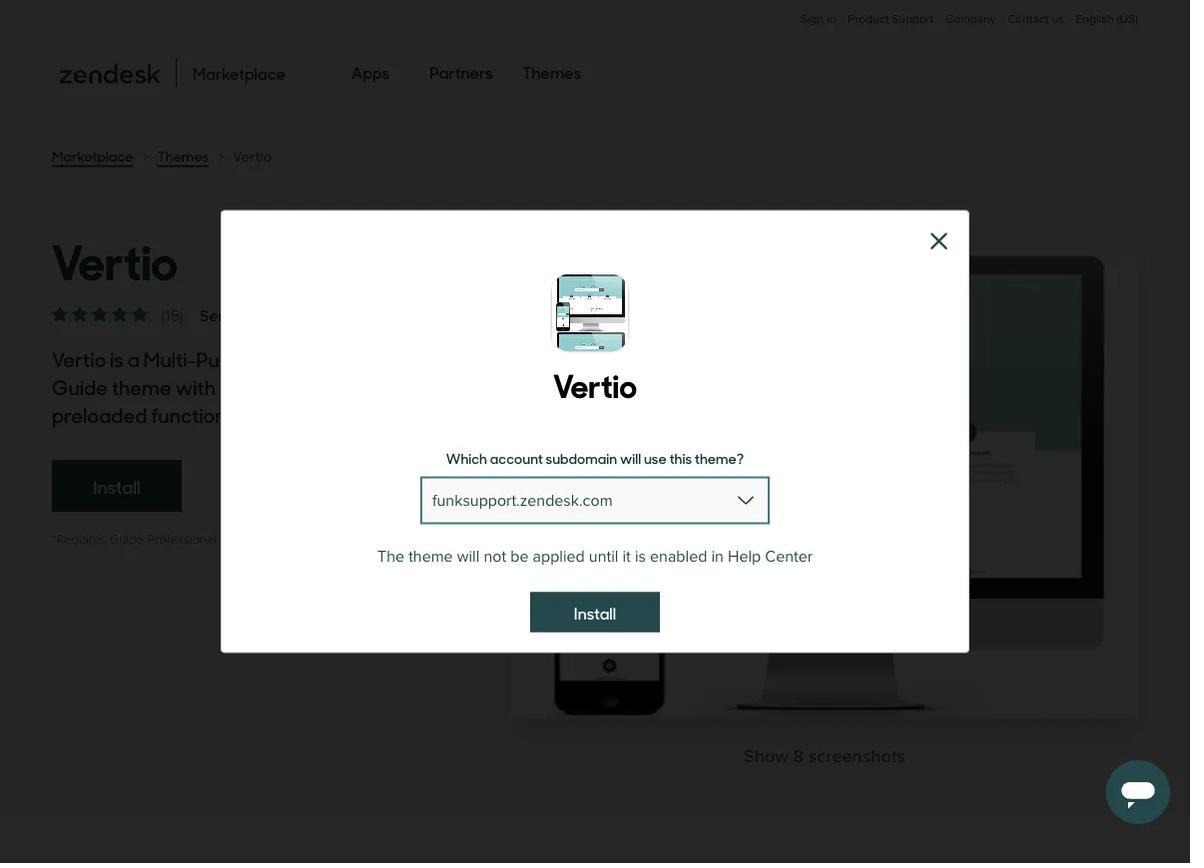 Task type: vqa. For each thing, say whether or not it's contained in the screenshot.
The
yes



Task type: describe. For each thing, give the bounding box(es) containing it.
see
[[200, 307, 227, 326]]

zendesk
[[359, 345, 437, 373]]

fascinating
[[220, 373, 322, 401]]

*requires guide professional or above
[[52, 532, 271, 548]]

be
[[511, 547, 529, 566]]

theme inside vertio is a multi-purpose business zendesk guide theme with fascinating features and preloaded functionalities.
[[112, 373, 171, 401]]

0 horizontal spatial install button
[[52, 460, 182, 512]]

show 8 screenshots link
[[744, 746, 906, 768]]

0 horizontal spatial themes
[[157, 145, 209, 165]]

above
[[235, 532, 271, 548]]

partners link
[[430, 44, 493, 102]]

marketplace link
[[52, 145, 133, 167]]

apps link
[[352, 44, 390, 102]]

show 8 screenshots
[[744, 746, 906, 768]]

in inside dialog
[[712, 547, 724, 566]]

company
[[946, 11, 996, 26]]

use
[[644, 448, 667, 468]]

contact
[[1008, 11, 1049, 26]]

product support link
[[848, 11, 934, 26]]

is inside installation modal dialog
[[635, 547, 646, 566]]

with
[[175, 373, 216, 401]]

1 horizontal spatial themes link
[[522, 44, 582, 102]]

sign in
[[801, 11, 836, 26]]

reviews
[[251, 307, 306, 326]]

0 horizontal spatial will
[[457, 547, 480, 566]]

which account subdomain will use this theme?
[[446, 448, 744, 468]]

account
[[490, 448, 543, 468]]

not
[[484, 547, 506, 566]]

15 for reviews
[[231, 307, 247, 326]]

theme?
[[695, 448, 744, 468]]

install inside dialog
[[574, 602, 616, 624]]

until
[[589, 547, 619, 566]]

marketplace
[[52, 145, 133, 165]]

is inside vertio is a multi-purpose business zendesk guide theme with fascinating features and preloaded functionalities.
[[110, 345, 124, 373]]

functionalities.
[[151, 401, 284, 428]]

(us)
[[1117, 11, 1139, 26]]

which
[[446, 448, 487, 468]]

purpose
[[196, 345, 272, 373]]

company link
[[946, 11, 996, 46]]

applied
[[533, 547, 585, 566]]



Task type: locate. For each thing, give the bounding box(es) containing it.
guide
[[52, 373, 108, 401], [110, 532, 144, 548]]

vertio inside installation modal dialog
[[553, 361, 637, 408]]

partners
[[430, 60, 493, 83]]

2 star fill image from the left
[[92, 307, 108, 323]]

is right it
[[635, 547, 646, 566]]

will left not
[[457, 547, 480, 566]]

1 vertical spatial install button
[[530, 593, 660, 633]]

1 horizontal spatial in
[[827, 11, 836, 26]]

in right sign
[[827, 11, 836, 26]]

3 star fill image from the left
[[132, 307, 148, 323]]

english (us)
[[1076, 11, 1139, 26]]

theme right the
[[409, 547, 453, 566]]

)
[[180, 307, 184, 326]]

is
[[110, 345, 124, 373], [635, 547, 646, 566]]

*requires
[[52, 532, 106, 548]]

x close image
[[930, 231, 949, 250]]

1 horizontal spatial will
[[620, 448, 641, 468]]

1 horizontal spatial star fill image
[[112, 307, 128, 323]]

1 horizontal spatial star fill image
[[92, 307, 108, 323]]

themes down global-navigation-secondary element
[[522, 60, 582, 83]]

1 horizontal spatial guide
[[110, 532, 144, 548]]

themes link right the marketplace link on the left top of page
[[157, 145, 209, 167]]

1 horizontal spatial themes
[[522, 60, 582, 83]]

install up *requires at the bottom left of page
[[93, 474, 141, 499]]

contact us
[[1008, 11, 1064, 26]]

( 15 )
[[161, 307, 184, 326]]

8
[[793, 746, 804, 768]]

1 horizontal spatial theme
[[409, 547, 453, 566]]

install button down the theme will not be applied until it is enabled in help center
[[530, 593, 660, 633]]

contact us link
[[1008, 11, 1064, 26]]

product
[[848, 11, 889, 26]]

vertio is a multi-purpose business zendesk guide theme with fascinating features and preloaded functionalities.
[[52, 345, 443, 428]]

see 15 reviews link
[[200, 305, 306, 329]]

this
[[670, 448, 692, 468]]

screenshots
[[809, 746, 906, 768]]

enabled
[[650, 547, 708, 566]]

guide left a
[[52, 373, 108, 401]]

english
[[1076, 11, 1114, 26]]

preloaded
[[52, 401, 147, 428]]

vertio
[[233, 146, 272, 165], [52, 223, 178, 294], [52, 345, 106, 373], [553, 361, 637, 408]]

support
[[892, 11, 934, 26]]

show
[[744, 746, 789, 768]]

will
[[620, 448, 641, 468], [457, 547, 480, 566]]

in
[[827, 11, 836, 26], [712, 547, 724, 566]]

install button
[[52, 460, 182, 512], [530, 593, 660, 633]]

help
[[728, 547, 761, 566]]

0 vertical spatial themes
[[522, 60, 582, 83]]

or
[[220, 532, 232, 548]]

(
[[161, 307, 165, 326]]

15 left see
[[165, 307, 180, 326]]

features
[[326, 373, 403, 401]]

product support
[[848, 11, 934, 26]]

0 vertical spatial themes link
[[522, 44, 582, 102]]

business
[[276, 345, 355, 373]]

a
[[128, 345, 140, 373]]

0 vertical spatial install button
[[52, 460, 182, 512]]

apps
[[352, 60, 390, 83]]

themes right marketplace
[[157, 145, 209, 165]]

themes link
[[522, 44, 582, 102], [157, 145, 209, 167]]

1 vertical spatial in
[[712, 547, 724, 566]]

zendesk image
[[60, 64, 160, 84]]

theme inside installation modal dialog
[[409, 547, 453, 566]]

0 horizontal spatial themes link
[[157, 145, 209, 167]]

the
[[378, 547, 405, 566]]

see 15 reviews
[[200, 307, 306, 326]]

english (us) link
[[1076, 11, 1139, 46]]

0 horizontal spatial theme
[[112, 373, 171, 401]]

1 vertical spatial is
[[635, 547, 646, 566]]

vertio inside vertio is a multi-purpose business zendesk guide theme with fascinating features and preloaded functionalities.
[[52, 345, 106, 373]]

sign
[[801, 11, 824, 26]]

1 vertical spatial guide
[[110, 532, 144, 548]]

in inside global-navigation-secondary element
[[827, 11, 836, 26]]

1 15 from the left
[[231, 307, 247, 326]]

0 vertical spatial install
[[93, 474, 141, 499]]

themes
[[522, 60, 582, 83], [157, 145, 209, 165]]

0 horizontal spatial is
[[110, 345, 124, 373]]

subdomain
[[546, 448, 617, 468]]

professional
[[147, 532, 217, 548]]

1 horizontal spatial install
[[574, 602, 616, 624]]

multi-
[[144, 345, 196, 373]]

1 horizontal spatial install button
[[530, 593, 660, 633]]

1 star fill image from the left
[[72, 307, 88, 323]]

installation modal dialog
[[221, 210, 970, 654]]

theme left with
[[112, 373, 171, 401]]

guide inside vertio is a multi-purpose business zendesk guide theme with fascinating features and preloaded functionalities.
[[52, 373, 108, 401]]

1 vertical spatial will
[[457, 547, 480, 566]]

will left use
[[620, 448, 641, 468]]

2 horizontal spatial star fill image
[[132, 307, 148, 323]]

15 for )
[[165, 307, 180, 326]]

global-navigation-secondary element
[[52, 0, 1139, 46]]

0 vertical spatial guide
[[52, 373, 108, 401]]

star fill image
[[52, 307, 68, 323], [112, 307, 128, 323]]

theme
[[112, 373, 171, 401], [409, 547, 453, 566]]

1 vertical spatial themes link
[[157, 145, 209, 167]]

1 vertical spatial theme
[[409, 547, 453, 566]]

is left a
[[110, 345, 124, 373]]

0 horizontal spatial 15
[[165, 307, 180, 326]]

us
[[1052, 11, 1064, 26]]

0 horizontal spatial star fill image
[[72, 307, 88, 323]]

0 vertical spatial is
[[110, 345, 124, 373]]

1 vertical spatial themes
[[157, 145, 209, 165]]

it
[[623, 547, 631, 566]]

in left help
[[712, 547, 724, 566]]

themes link right partners "link"
[[522, 44, 582, 102]]

center
[[765, 547, 813, 566]]

install button inside dialog
[[530, 593, 660, 633]]

1 horizontal spatial is
[[635, 547, 646, 566]]

0 vertical spatial theme
[[112, 373, 171, 401]]

0 horizontal spatial star fill image
[[52, 307, 68, 323]]

install button up *requires at the bottom left of page
[[52, 460, 182, 512]]

and
[[407, 373, 443, 401]]

1 horizontal spatial 15
[[231, 307, 247, 326]]

0 vertical spatial in
[[827, 11, 836, 26]]

install
[[93, 474, 141, 499], [574, 602, 616, 624]]

2 15 from the left
[[165, 307, 180, 326]]

1 star fill image from the left
[[52, 307, 68, 323]]

0 vertical spatial will
[[620, 448, 641, 468]]

0 horizontal spatial in
[[712, 547, 724, 566]]

install down the theme will not be applied until it is enabled in help center
[[574, 602, 616, 624]]

the theme will not be applied until it is enabled in help center
[[378, 547, 813, 566]]

guide right *requires at the bottom left of page
[[110, 532, 144, 548]]

1 vertical spatial install
[[574, 602, 616, 624]]

15
[[231, 307, 247, 326], [165, 307, 180, 326]]

0 horizontal spatial install
[[93, 474, 141, 499]]

star fill image
[[72, 307, 88, 323], [92, 307, 108, 323], [132, 307, 148, 323]]

2 star fill image from the left
[[112, 307, 128, 323]]

0 horizontal spatial guide
[[52, 373, 108, 401]]

sign in link
[[801, 11, 836, 26]]

15 right see
[[231, 307, 247, 326]]



